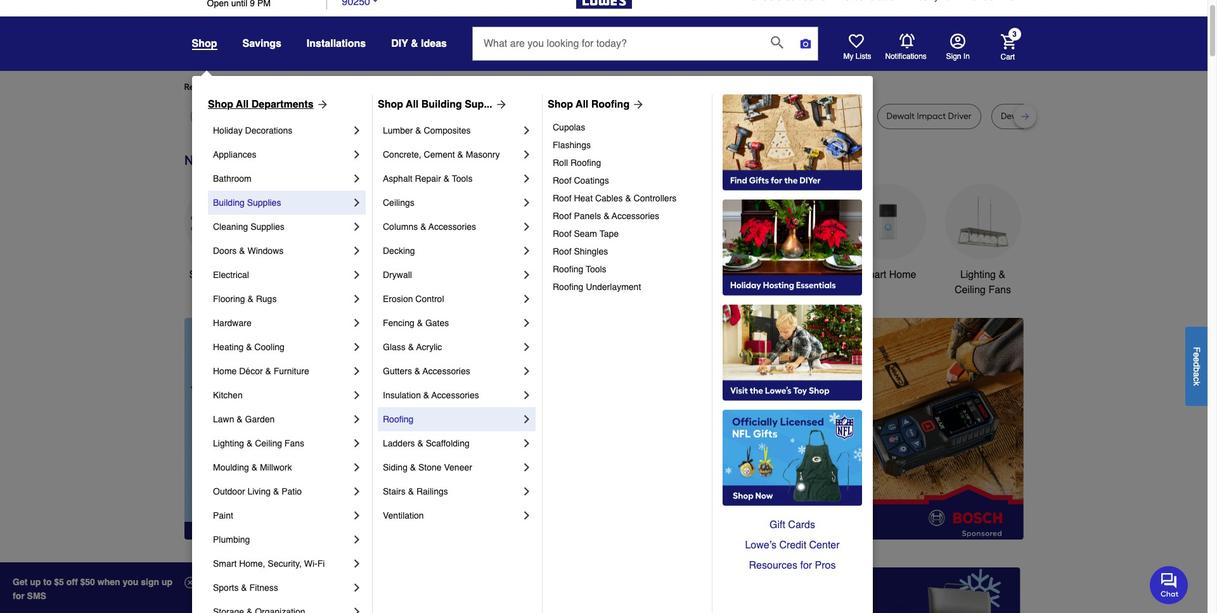 Task type: locate. For each thing, give the bounding box(es) containing it.
ladders & scaffolding
[[383, 439, 470, 449]]

0 horizontal spatial set
[[463, 111, 476, 122]]

chevron down image
[[370, 0, 380, 5]]

supplies up windows
[[250, 222, 285, 232]]

decorations for holiday
[[245, 126, 292, 136]]

dewalt for dewalt
[[200, 111, 228, 122]]

lowe's home improvement cart image
[[1001, 34, 1016, 49]]

cards
[[788, 520, 815, 531]]

outdoor inside outdoor tools & equipment
[[661, 269, 698, 281]]

outdoor tools & equipment
[[661, 269, 734, 296]]

shop
[[208, 99, 233, 110], [378, 99, 403, 110], [548, 99, 573, 110]]

0 horizontal spatial bathroom link
[[213, 167, 351, 191]]

roof for roof seam tape
[[553, 229, 572, 239]]

ceiling inside "lighting & ceiling fans"
[[955, 285, 986, 296]]

all up lumber
[[406, 99, 419, 110]]

departments
[[251, 99, 313, 110]]

3
[[1012, 30, 1017, 39]]

chevron right image for holiday decorations
[[351, 124, 363, 137]]

1 horizontal spatial lighting
[[960, 269, 996, 281]]

2 horizontal spatial impact
[[917, 111, 946, 122]]

set for drill bit set
[[631, 111, 644, 122]]

roofing down roofing tools
[[553, 282, 583, 292]]

1 shop from the left
[[208, 99, 233, 110]]

dewalt
[[200, 111, 228, 122], [257, 111, 286, 122], [333, 111, 362, 122], [420, 111, 448, 122], [728, 111, 756, 122], [887, 111, 915, 122], [1001, 111, 1029, 122]]

chevron right image for outdoor living & patio
[[351, 486, 363, 498]]

0 vertical spatial decorations
[[245, 126, 292, 136]]

scroll to item #5 image
[[776, 517, 806, 522]]

0 vertical spatial ceiling
[[955, 285, 986, 296]]

all down recommended searches for you
[[236, 99, 249, 110]]

roof shingles link
[[553, 243, 703, 261]]

arrow left image
[[420, 429, 433, 442]]

lumber & composites link
[[383, 119, 520, 143]]

tools down concrete, cement & masonry link
[[452, 174, 472, 184]]

veneer
[[444, 463, 472, 473]]

1 horizontal spatial up
[[162, 577, 172, 588]]

1 horizontal spatial home
[[889, 269, 916, 281]]

all up cupolas
[[576, 99, 588, 110]]

dewalt for dewalt drill
[[728, 111, 756, 122]]

repair
[[415, 174, 441, 184]]

acrylic
[[416, 342, 442, 352]]

arrow right image for shop all building sup...
[[492, 98, 508, 111]]

shop up cupolas
[[548, 99, 573, 110]]

outdoor down moulding
[[213, 487, 245, 497]]

chevron right image for fencing & gates
[[520, 317, 533, 330]]

0 horizontal spatial up
[[30, 577, 41, 588]]

driver down my
[[834, 111, 857, 122]]

for down get
[[13, 591, 25, 602]]

siding
[[383, 463, 408, 473]]

0 horizontal spatial kitchen
[[213, 390, 243, 401]]

building up cleaning
[[213, 198, 245, 208]]

0 vertical spatial kitchen
[[566, 269, 600, 281]]

e up d at the right bottom
[[1192, 352, 1202, 357]]

you for recommended searches for you
[[300, 82, 314, 93]]

impact for impact driver
[[803, 111, 832, 122]]

cleaning supplies
[[213, 222, 285, 232]]

drill for dewalt drill
[[758, 111, 773, 122]]

3 dewalt from the left
[[333, 111, 362, 122]]

all inside shop all departments link
[[236, 99, 249, 110]]

stairs & railings
[[383, 487, 448, 497]]

siding & stone veneer
[[383, 463, 472, 473]]

all inside shop all roofing link
[[576, 99, 588, 110]]

supplies inside "link"
[[250, 222, 285, 232]]

0 horizontal spatial bathroom
[[213, 174, 251, 184]]

1 horizontal spatial shop
[[378, 99, 403, 110]]

roofing link
[[383, 408, 520, 432]]

1 vertical spatial lighting
[[213, 439, 244, 449]]

1 horizontal spatial lighting & ceiling fans link
[[945, 184, 1021, 298]]

4 drill from the left
[[1031, 111, 1046, 122]]

shop down more suggestions for you link
[[378, 99, 403, 110]]

kitchen up lawn
[[213, 390, 243, 401]]

you left more
[[300, 82, 314, 93]]

3 roof from the top
[[553, 211, 572, 221]]

chevron right image for home décor & furniture
[[351, 365, 363, 378]]

cupolas link
[[553, 119, 703, 136]]

chevron right image for columns & accessories
[[520, 221, 533, 233]]

1 horizontal spatial fans
[[988, 285, 1011, 296]]

0 horizontal spatial arrow right image
[[313, 98, 329, 111]]

all for building
[[406, 99, 419, 110]]

4 dewalt from the left
[[420, 111, 448, 122]]

1 horizontal spatial ceiling
[[955, 285, 986, 296]]

1 horizontal spatial you
[[412, 82, 427, 93]]

roofing down roof shingles
[[553, 264, 583, 274]]

officially licensed n f l gifts. shop now. image
[[723, 410, 862, 506]]

2 roof from the top
[[553, 193, 572, 203]]

accessories up insulation & accessories link
[[423, 366, 470, 377]]

patio
[[282, 487, 302, 497]]

cleaning
[[213, 222, 248, 232]]

lawn & garden link
[[213, 408, 351, 432]]

Search Query text field
[[473, 27, 761, 60]]

roof left seam
[[553, 229, 572, 239]]

scroll to item #2 element
[[682, 516, 715, 523]]

0 horizontal spatial driver
[[536, 111, 560, 122]]

building up dewalt bit set
[[421, 99, 462, 110]]

chevron right image for hardware
[[351, 317, 363, 330]]

0 horizontal spatial lighting
[[213, 439, 244, 449]]

1 drill from the left
[[364, 111, 379, 122]]

chevron right image for heating & cooling
[[351, 341, 363, 354]]

roof for roof panels & accessories
[[553, 211, 572, 221]]

0 vertical spatial smart
[[859, 269, 886, 281]]

for inside get up to $5 off $50 when you sign up for sms
[[13, 591, 25, 602]]

chevron right image for ventilation
[[520, 510, 533, 522]]

1 set from the left
[[463, 111, 476, 122]]

shop for shop all deals
[[189, 269, 213, 281]]

up left to
[[30, 577, 41, 588]]

smart for smart home, security, wi-fi
[[213, 559, 237, 569]]

set for dewalt bit set
[[463, 111, 476, 122]]

ideas
[[421, 38, 447, 49]]

chat invite button image
[[1150, 566, 1189, 604]]

shop down recommended
[[208, 99, 233, 110]]

chevron right image for electrical
[[351, 269, 363, 281]]

arrow right image inside the shop all building sup... link
[[492, 98, 508, 111]]

dewalt for dewalt drill bit set
[[1001, 111, 1029, 122]]

1 vertical spatial home
[[213, 366, 237, 377]]

1 you from the left
[[300, 82, 314, 93]]

0 horizontal spatial smart
[[213, 559, 237, 569]]

2 you from the left
[[412, 82, 427, 93]]

my lists
[[843, 52, 871, 61]]

arrow right image
[[313, 98, 329, 111], [492, 98, 508, 111], [1000, 429, 1013, 442]]

b
[[1192, 367, 1202, 372]]

5 bit from the left
[[1048, 111, 1059, 122]]

lists
[[856, 52, 871, 61]]

smart
[[859, 269, 886, 281], [213, 559, 237, 569]]

driver up cupolas
[[536, 111, 560, 122]]

roof shingles
[[553, 247, 608, 257]]

0 horizontal spatial decorations
[[245, 126, 292, 136]]

composites
[[424, 126, 471, 136]]

$5
[[54, 577, 64, 588]]

0 horizontal spatial fans
[[285, 439, 304, 449]]

e up b
[[1192, 357, 1202, 362]]

0 vertical spatial bathroom
[[213, 174, 251, 184]]

0 vertical spatial outdoor
[[661, 269, 698, 281]]

appliances link
[[213, 143, 351, 167]]

2 horizontal spatial arrow right image
[[1000, 429, 1013, 442]]

bit for dewalt drill bit set
[[1048, 111, 1059, 122]]

tools up roofing underlayment on the top of page
[[586, 264, 606, 274]]

4 roof from the top
[[553, 229, 572, 239]]

1 vertical spatial shop
[[189, 269, 213, 281]]

recommended
[[184, 82, 245, 93]]

shop left electrical at the top of page
[[189, 269, 213, 281]]

1 bit from the left
[[381, 111, 391, 122]]

insulation & accessories link
[[383, 384, 520, 408]]

& inside button
[[411, 38, 418, 49]]

impact driver bit
[[505, 111, 572, 122]]

shop inside 'link'
[[189, 269, 213, 281]]

resources
[[749, 560, 797, 572]]

paint
[[213, 511, 233, 521]]

0 horizontal spatial impact
[[505, 111, 534, 122]]

1 horizontal spatial driver
[[834, 111, 857, 122]]

roof left the heat
[[553, 193, 572, 203]]

moulding & millwork
[[213, 463, 292, 473]]

insulation
[[383, 390, 421, 401]]

5 dewalt from the left
[[728, 111, 756, 122]]

1 horizontal spatial outdoor
[[661, 269, 698, 281]]

chevron right image for glass & acrylic
[[520, 341, 533, 354]]

0 horizontal spatial you
[[300, 82, 314, 93]]

1 vertical spatial ceiling
[[255, 439, 282, 449]]

gutters & accessories link
[[383, 359, 520, 384]]

roof heat cables & controllers
[[553, 193, 677, 203]]

1 vertical spatial lighting & ceiling fans link
[[213, 432, 351, 456]]

lowe's credit center link
[[723, 536, 862, 556]]

accessories up decking link
[[428, 222, 476, 232]]

flashings link
[[553, 136, 703, 154]]

0 vertical spatial supplies
[[247, 198, 281, 208]]

1 horizontal spatial smart
[[859, 269, 886, 281]]

smart home, security, wi-fi link
[[213, 552, 351, 576]]

advertisement region
[[409, 318, 1023, 543]]

decorations down 'dewalt tool'
[[245, 126, 292, 136]]

hardware link
[[213, 311, 351, 335]]

roofing up roof coatings
[[571, 158, 601, 168]]

control
[[415, 294, 444, 304]]

dewalt for dewalt drill bit
[[333, 111, 362, 122]]

shop for shop all roofing
[[548, 99, 573, 110]]

pros
[[815, 560, 836, 572]]

shop up recommended
[[192, 38, 217, 49]]

arrow right image
[[630, 98, 645, 111]]

you up shop all building sup...
[[412, 82, 427, 93]]

1 vertical spatial decorations
[[480, 285, 534, 296]]

roof for roof heat cables & controllers
[[553, 193, 572, 203]]

sign in
[[946, 52, 970, 61]]

chevron right image for ladders & scaffolding
[[520, 437, 533, 450]]

roofing inside 'link'
[[553, 264, 583, 274]]

1 horizontal spatial bathroom
[[771, 269, 815, 281]]

columns
[[383, 222, 418, 232]]

roof seam tape link
[[553, 225, 703, 243]]

arrow right image inside shop all departments link
[[313, 98, 329, 111]]

glass
[[383, 342, 406, 352]]

holiday
[[213, 126, 243, 136]]

1 vertical spatial building
[[213, 198, 245, 208]]

1 horizontal spatial bathroom link
[[755, 184, 831, 283]]

5 roof from the top
[[553, 247, 572, 257]]

1 vertical spatial supplies
[[250, 222, 285, 232]]

supplies up cleaning supplies
[[247, 198, 281, 208]]

more
[[325, 82, 345, 93]]

1 dewalt from the left
[[200, 111, 228, 122]]

3 driver from the left
[[948, 111, 972, 122]]

driver down sign in
[[948, 111, 972, 122]]

3 drill from the left
[[758, 111, 773, 122]]

roof left panels
[[553, 211, 572, 221]]

1 vertical spatial outdoor
[[213, 487, 245, 497]]

diy & ideas button
[[391, 32, 447, 55]]

tools link
[[374, 184, 450, 283]]

roofing up ladders
[[383, 415, 413, 425]]

fans
[[988, 285, 1011, 296], [285, 439, 304, 449]]

kitchen for kitchen
[[213, 390, 243, 401]]

1 horizontal spatial kitchen
[[566, 269, 600, 281]]

accessories up roofing link in the bottom left of the page
[[431, 390, 479, 401]]

tools up the equipment
[[701, 269, 724, 281]]

moulding & millwork link
[[213, 456, 351, 480]]

1 vertical spatial smart
[[213, 559, 237, 569]]

tape
[[600, 229, 619, 239]]

chevron right image for plumbing
[[351, 534, 363, 546]]

tools
[[452, 174, 472, 184], [586, 264, 606, 274], [401, 269, 424, 281], [701, 269, 724, 281]]

chevron right image
[[520, 124, 533, 137], [520, 172, 533, 185], [520, 221, 533, 233], [351, 269, 363, 281], [520, 269, 533, 281], [351, 317, 363, 330], [351, 389, 363, 402], [520, 413, 533, 426], [351, 486, 363, 498], [351, 534, 363, 546], [351, 558, 363, 571], [351, 582, 363, 595], [351, 606, 363, 614]]

concrete,
[[383, 150, 421, 160]]

f
[[1192, 347, 1202, 352]]

plumbing link
[[213, 528, 351, 552]]

bit for impact driver bit
[[562, 111, 572, 122]]

chevron right image for doors & windows
[[351, 245, 363, 257]]

2 set from the left
[[631, 111, 644, 122]]

lowe's home improvement lists image
[[848, 34, 864, 49]]

smart home
[[859, 269, 916, 281]]

2 drill from the left
[[602, 111, 617, 122]]

chevron right image
[[351, 124, 363, 137], [351, 148, 363, 161], [520, 148, 533, 161], [351, 172, 363, 185], [351, 197, 363, 209], [520, 197, 533, 209], [351, 221, 363, 233], [351, 245, 363, 257], [520, 245, 533, 257], [351, 293, 363, 306], [520, 293, 533, 306], [520, 317, 533, 330], [351, 341, 363, 354], [520, 341, 533, 354], [351, 365, 363, 378], [520, 365, 533, 378], [520, 389, 533, 402], [351, 413, 363, 426], [351, 437, 363, 450], [520, 437, 533, 450], [351, 461, 363, 474], [520, 461, 533, 474], [520, 486, 533, 498], [351, 510, 363, 522], [520, 510, 533, 522]]

2 horizontal spatial driver
[[948, 111, 972, 122]]

6 dewalt from the left
[[887, 111, 915, 122]]

roll
[[553, 158, 568, 168]]

outdoor up the equipment
[[661, 269, 698, 281]]

1 vertical spatial lighting & ceiling fans
[[213, 439, 304, 449]]

4 bit from the left
[[619, 111, 629, 122]]

2 up from the left
[[162, 577, 172, 588]]

0 vertical spatial lighting & ceiling fans link
[[945, 184, 1021, 298]]

chevron right image for smart home, security, wi-fi
[[351, 558, 363, 571]]

tools up erosion control
[[401, 269, 424, 281]]

notifications
[[885, 52, 927, 61]]

1 horizontal spatial arrow right image
[[492, 98, 508, 111]]

decking link
[[383, 239, 520, 263]]

get up to $5 off $50 when you sign up for sms
[[13, 577, 172, 602]]

2 horizontal spatial shop
[[548, 99, 573, 110]]

2 impact from the left
[[803, 111, 832, 122]]

2 horizontal spatial set
[[1061, 111, 1074, 122]]

all inside shop all deals 'link'
[[215, 269, 226, 281]]

sms
[[27, 591, 46, 602]]

holiday hosting essentials. image
[[723, 200, 862, 296]]

roof up roofing tools
[[553, 247, 572, 257]]

supplies for cleaning supplies
[[250, 222, 285, 232]]

roof seam tape
[[553, 229, 619, 239]]

all inside the shop all building sup... link
[[406, 99, 419, 110]]

1 horizontal spatial decorations
[[480, 285, 534, 296]]

1 horizontal spatial impact
[[803, 111, 832, 122]]

7 dewalt from the left
[[1001, 111, 1029, 122]]

roofing for roofing tools
[[553, 264, 583, 274]]

kitchen faucets link
[[564, 184, 641, 283]]

1 e from the top
[[1192, 352, 1202, 357]]

chevron right image for concrete, cement & masonry
[[520, 148, 533, 161]]

0 horizontal spatial shop
[[208, 99, 233, 110]]

smart home, security, wi-fi
[[213, 559, 325, 569]]

1 horizontal spatial building
[[421, 99, 462, 110]]

&
[[411, 38, 418, 49], [415, 126, 421, 136], [457, 150, 463, 160], [444, 174, 449, 184], [625, 193, 631, 203], [604, 211, 609, 221], [420, 222, 426, 232], [239, 246, 245, 256], [727, 269, 734, 281], [999, 269, 1005, 281], [248, 294, 253, 304], [417, 318, 423, 328], [246, 342, 252, 352], [408, 342, 414, 352], [265, 366, 271, 377], [414, 366, 420, 377], [423, 390, 429, 401], [237, 415, 243, 425], [247, 439, 252, 449], [417, 439, 423, 449], [251, 463, 257, 473], [410, 463, 416, 473], [273, 487, 279, 497], [408, 487, 414, 497], [241, 583, 247, 593]]

1 roof from the top
[[553, 176, 572, 186]]

roof down roll
[[553, 176, 572, 186]]

siding & stone veneer link
[[383, 456, 520, 480]]

chevron right image for building supplies
[[351, 197, 363, 209]]

heat
[[574, 193, 593, 203]]

outdoor living & patio
[[213, 487, 302, 497]]

1 driver from the left
[[536, 111, 560, 122]]

gift
[[770, 520, 785, 531]]

2 driver from the left
[[834, 111, 857, 122]]

set
[[463, 111, 476, 122], [631, 111, 644, 122], [1061, 111, 1074, 122]]

0 vertical spatial lighting
[[960, 269, 996, 281]]

home décor & furniture link
[[213, 359, 351, 384]]

shop these last-minute gifts. $99 or less. quantities are limited and won't last. image
[[184, 318, 389, 540]]

3 bit from the left
[[562, 111, 572, 122]]

1 vertical spatial fans
[[285, 439, 304, 449]]

plumbing
[[213, 535, 250, 545]]

1 horizontal spatial lighting & ceiling fans
[[955, 269, 1011, 296]]

None search field
[[472, 27, 818, 73]]

2 shop from the left
[[378, 99, 403, 110]]

1 horizontal spatial set
[[631, 111, 644, 122]]

search image
[[771, 36, 783, 49]]

3 shop from the left
[[548, 99, 573, 110]]

columns & accessories
[[383, 222, 476, 232]]

home,
[[239, 559, 265, 569]]

1 impact from the left
[[505, 111, 534, 122]]

0 vertical spatial home
[[889, 269, 916, 281]]

up right sign
[[162, 577, 172, 588]]

faucets
[[603, 269, 639, 281]]

all left deals
[[215, 269, 226, 281]]

1 vertical spatial kitchen
[[213, 390, 243, 401]]

kitchen up roofing underlayment on the top of page
[[566, 269, 600, 281]]

roofing for roofing underlayment
[[553, 282, 583, 292]]

0 horizontal spatial outdoor
[[213, 487, 245, 497]]

decorations down "christmas"
[[480, 285, 534, 296]]

0 horizontal spatial building
[[213, 198, 245, 208]]

2 dewalt from the left
[[257, 111, 286, 122]]

0 vertical spatial shop
[[192, 38, 217, 49]]

0 vertical spatial building
[[421, 99, 462, 110]]

kitchen faucets
[[566, 269, 639, 281]]

0 vertical spatial fans
[[988, 285, 1011, 296]]

0 vertical spatial lighting & ceiling fans
[[955, 269, 1011, 296]]

building
[[421, 99, 462, 110], [213, 198, 245, 208]]



Task type: describe. For each thing, give the bounding box(es) containing it.
furniture
[[274, 366, 309, 377]]

tools inside roofing tools 'link'
[[586, 264, 606, 274]]

ceilings
[[383, 198, 414, 208]]

you
[[123, 577, 138, 588]]

roof coatings link
[[553, 172, 703, 190]]

supplies for building supplies
[[247, 198, 281, 208]]

0 horizontal spatial lighting & ceiling fans
[[213, 439, 304, 449]]

roof panels & accessories
[[553, 211, 659, 221]]

when
[[97, 577, 120, 588]]

chevron right image for roofing
[[520, 413, 533, 426]]

outdoor tools & equipment link
[[660, 184, 736, 298]]

decorations for christmas
[[480, 285, 534, 296]]

dewalt for dewalt bit set
[[420, 111, 448, 122]]

doors & windows link
[[213, 239, 351, 263]]

columns & accessories link
[[383, 215, 520, 239]]

dewalt drill bit set
[[1001, 111, 1074, 122]]

paint link
[[213, 504, 351, 528]]

asphalt
[[383, 174, 412, 184]]

kitchen for kitchen faucets
[[566, 269, 600, 281]]

tools inside tools link
[[401, 269, 424, 281]]

electrical
[[213, 270, 249, 280]]

chevron right image for flooring & rugs
[[351, 293, 363, 306]]

sports & fitness
[[213, 583, 278, 593]]

roofing underlayment
[[553, 282, 641, 292]]

lowe's home improvement account image
[[950, 34, 965, 49]]

chevron right image for insulation & accessories
[[520, 389, 533, 402]]

more suggestions for you link
[[325, 81, 437, 94]]

outdoor for outdoor living & patio
[[213, 487, 245, 497]]

arrow right image for shop all departments
[[313, 98, 329, 111]]

2 bit from the left
[[451, 111, 461, 122]]

camera image
[[799, 37, 812, 50]]

bit for dewalt drill bit
[[381, 111, 391, 122]]

resources for pros
[[749, 560, 836, 572]]

fencing & gates link
[[383, 311, 520, 335]]

roofing underlayment link
[[553, 278, 703, 296]]

new deals every day during 25 days of deals image
[[184, 150, 1023, 171]]

recommended searches for you heading
[[184, 81, 1023, 94]]

gates
[[425, 318, 449, 328]]

1 vertical spatial bathroom
[[771, 269, 815, 281]]

wi-
[[304, 559, 317, 569]]

drill for dewalt drill bit
[[364, 111, 379, 122]]

tools inside asphalt repair & tools link
[[452, 174, 472, 184]]

chevron right image for erosion control
[[520, 293, 533, 306]]

hardware
[[213, 318, 251, 328]]

roofing for roofing
[[383, 415, 413, 425]]

chevron right image for bathroom
[[351, 172, 363, 185]]

building supplies link
[[213, 191, 351, 215]]

driver for impact driver
[[834, 111, 857, 122]]

chevron right image for appliances
[[351, 148, 363, 161]]

chevron right image for ceilings
[[520, 197, 533, 209]]

tools inside outdoor tools & equipment
[[701, 269, 724, 281]]

roll roofing link
[[553, 154, 703, 172]]

shop all departments link
[[208, 97, 329, 112]]

gift cards link
[[723, 515, 862, 536]]

all for departments
[[236, 99, 249, 110]]

dewalt drill
[[728, 111, 773, 122]]

cupolas
[[553, 122, 585, 132]]

smart for smart home
[[859, 269, 886, 281]]

electrical link
[[213, 263, 351, 287]]

scroll to item #4 image
[[745, 517, 776, 522]]

seam
[[574, 229, 597, 239]]

chevron right image for sports & fitness
[[351, 582, 363, 595]]

drill bit set
[[602, 111, 644, 122]]

chevron right image for drywall
[[520, 269, 533, 281]]

fi
[[317, 559, 325, 569]]

accessories up roof seam tape link in the top of the page
[[612, 211, 659, 221]]

shop for shop
[[192, 38, 217, 49]]

accessories for columns & accessories
[[428, 222, 476, 232]]

accessories for gutters & accessories
[[423, 366, 470, 377]]

3 set from the left
[[1061, 111, 1074, 122]]

you for more suggestions for you
[[412, 82, 427, 93]]

in
[[963, 52, 970, 61]]

f e e d b a c k
[[1192, 347, 1202, 386]]

0 horizontal spatial ceiling
[[255, 439, 282, 449]]

controllers
[[634, 193, 677, 203]]

holiday decorations link
[[213, 119, 351, 143]]

stone
[[418, 463, 442, 473]]

outdoor for outdoor tools & equipment
[[661, 269, 698, 281]]

all for roofing
[[576, 99, 588, 110]]

driver for impact driver bit
[[536, 111, 560, 122]]

lowe's home improvement notification center image
[[899, 33, 914, 49]]

visit the lowe's toy shop. image
[[723, 305, 862, 401]]

chevron right image for lumber & composites
[[520, 124, 533, 137]]

chevron right image for kitchen
[[351, 389, 363, 402]]

chevron right image for stairs & railings
[[520, 486, 533, 498]]

roofing tools
[[553, 264, 606, 274]]

$50
[[80, 577, 95, 588]]

moulding
[[213, 463, 249, 473]]

savings
[[242, 38, 281, 49]]

erosion
[[383, 294, 413, 304]]

building inside building supplies link
[[213, 198, 245, 208]]

for left pros
[[800, 560, 812, 572]]

lowe's credit center
[[745, 540, 840, 551]]

savings button
[[242, 32, 281, 55]]

ladders
[[383, 439, 415, 449]]

garden
[[245, 415, 275, 425]]

stairs & railings link
[[383, 480, 520, 504]]

chevron right image for paint
[[351, 510, 363, 522]]

3 impact from the left
[[917, 111, 946, 122]]

get up to 2 free select tools or batteries when you buy 1 with select purchases. image
[[187, 568, 451, 614]]

chevron right image for decking
[[520, 245, 533, 257]]

ladders & scaffolding link
[[383, 432, 520, 456]]

installations
[[307, 38, 366, 49]]

windows
[[248, 246, 284, 256]]

chevron right image for cleaning supplies
[[351, 221, 363, 233]]

up to 35 percent off select small appliances. image
[[472, 568, 736, 614]]

roof for roof shingles
[[553, 247, 572, 257]]

panels
[[574, 211, 601, 221]]

fans inside "lighting & ceiling fans"
[[988, 285, 1011, 296]]

find gifts for the diyer. image
[[723, 94, 862, 191]]

cart
[[1001, 52, 1015, 61]]

for up departments
[[286, 82, 298, 93]]

chevron right image for lawn & garden
[[351, 413, 363, 426]]

asphalt repair & tools link
[[383, 167, 520, 191]]

dewalt impact driver
[[887, 111, 972, 122]]

shop all building sup... link
[[378, 97, 508, 112]]

chevron right image for gutters & accessories
[[520, 365, 533, 378]]

drill for dewalt drill bit set
[[1031, 111, 1046, 122]]

roof for roof coatings
[[553, 176, 572, 186]]

up to 30 percent off select grills and accessories. image
[[756, 568, 1021, 614]]

chevron right image for moulding & millwork
[[351, 461, 363, 474]]

diy & ideas
[[391, 38, 447, 49]]

outdoor living & patio link
[[213, 480, 351, 504]]

flashings
[[553, 140, 591, 150]]

dewalt for dewalt impact driver
[[887, 111, 915, 122]]

my
[[843, 52, 854, 61]]

lowe's home improvement logo image
[[576, 0, 632, 24]]

coatings
[[574, 176, 609, 186]]

impact for impact driver bit
[[505, 111, 534, 122]]

for right suggestions
[[399, 82, 410, 93]]

chevron right image for asphalt repair & tools
[[520, 172, 533, 185]]

& inside "lighting & ceiling fans"
[[999, 269, 1005, 281]]

building supplies
[[213, 198, 281, 208]]

suggestions
[[347, 82, 397, 93]]

impact driver
[[803, 111, 857, 122]]

get
[[13, 577, 27, 588]]

& inside outdoor tools & equipment
[[727, 269, 734, 281]]

accessories for insulation & accessories
[[431, 390, 479, 401]]

all for deals
[[215, 269, 226, 281]]

2 e from the top
[[1192, 357, 1202, 362]]

erosion control link
[[383, 287, 520, 311]]

rugs
[[256, 294, 277, 304]]

cleaning supplies link
[[213, 215, 351, 239]]

chevron right image for siding & stone veneer
[[520, 461, 533, 474]]

building inside the shop all building sup... link
[[421, 99, 462, 110]]

roofing up drill bit set
[[591, 99, 630, 110]]

fencing
[[383, 318, 414, 328]]

shop for shop all building sup...
[[378, 99, 403, 110]]

masonry
[[466, 150, 500, 160]]

roll roofing
[[553, 158, 601, 168]]

more suggestions for you
[[325, 82, 427, 93]]

0 horizontal spatial home
[[213, 366, 237, 377]]

1 up from the left
[[30, 577, 41, 588]]

f e e d b a c k button
[[1185, 327, 1208, 406]]

0 horizontal spatial lighting & ceiling fans link
[[213, 432, 351, 456]]

lawn
[[213, 415, 234, 425]]

dewalt for dewalt tool
[[257, 111, 286, 122]]

drywall
[[383, 270, 412, 280]]

chevron right image for lighting & ceiling fans
[[351, 437, 363, 450]]

millwork
[[260, 463, 292, 473]]

shop for shop all departments
[[208, 99, 233, 110]]

lighting inside "lighting & ceiling fans"
[[960, 269, 996, 281]]



Task type: vqa. For each thing, say whether or not it's contained in the screenshot.
Dewalt corresponding to dewalt
yes



